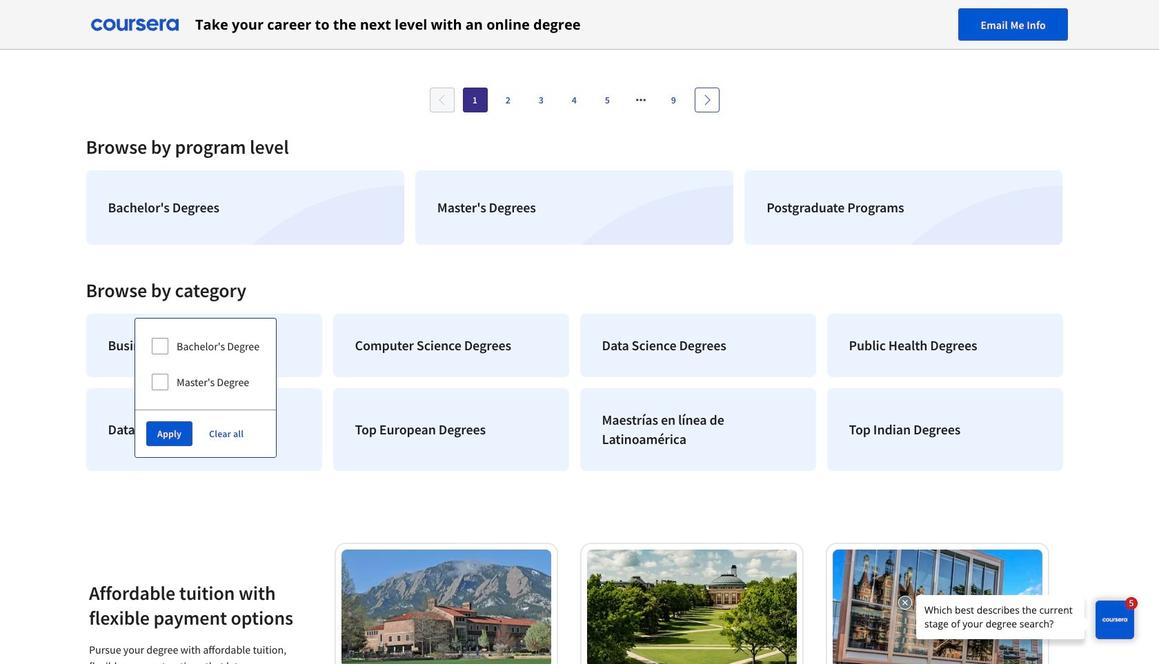 Task type: locate. For each thing, give the bounding box(es) containing it.
list
[[80, 165, 1069, 251], [80, 309, 1069, 477]]

go to next page image
[[702, 95, 713, 106]]

1 vertical spatial list
[[80, 309, 1069, 477]]

0 vertical spatial list
[[80, 165, 1069, 251]]



Task type: describe. For each thing, give the bounding box(es) containing it.
1 list from the top
[[80, 165, 1069, 251]]

coursera image
[[91, 13, 179, 36]]

options list list box
[[135, 319, 276, 410]]

2 list from the top
[[80, 309, 1069, 477]]

actions toolbar
[[135, 410, 276, 458]]



Task type: vqa. For each thing, say whether or not it's contained in the screenshot.
certificate
no



